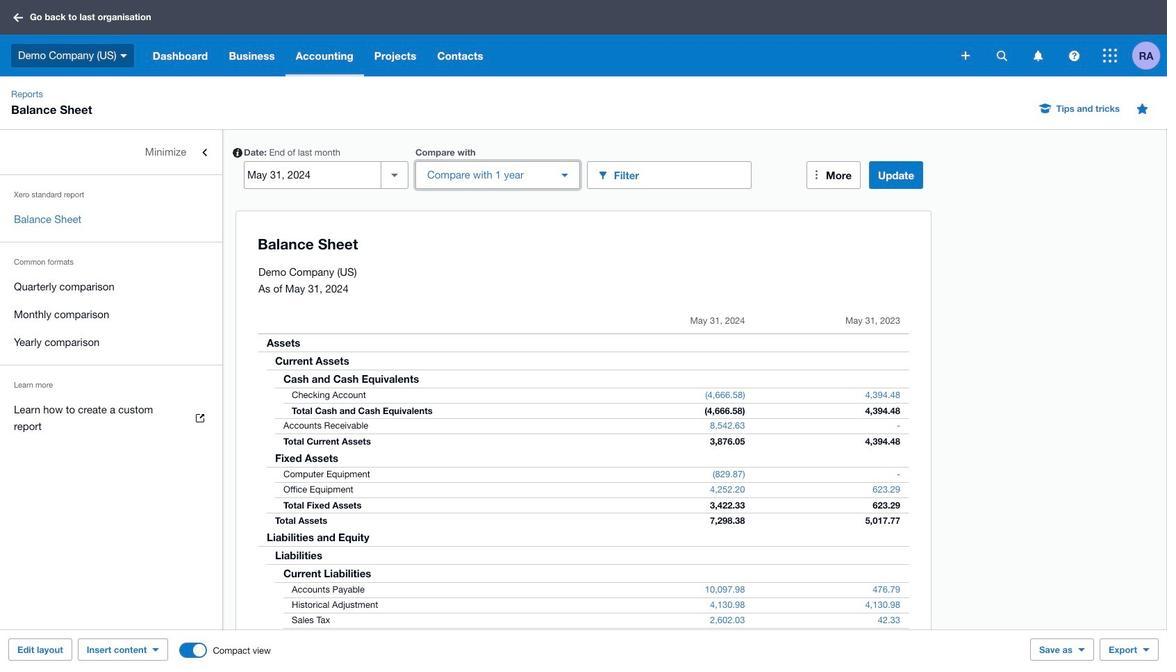 Task type: describe. For each thing, give the bounding box(es) containing it.
1 horizontal spatial svg image
[[1034, 50, 1043, 61]]

Report title field
[[254, 229, 903, 261]]

2 horizontal spatial svg image
[[1103, 49, 1117, 63]]



Task type: locate. For each thing, give the bounding box(es) containing it.
svg image
[[13, 13, 23, 22], [997, 50, 1007, 61], [1069, 50, 1079, 61], [962, 51, 970, 60]]

list of convenience dates image
[[381, 161, 408, 189]]

banner
[[0, 0, 1167, 76]]

Select end date field
[[245, 162, 381, 188]]

tooltip anchor image
[[232, 147, 243, 158]]

report output element
[[258, 309, 909, 669]]

0 horizontal spatial svg image
[[120, 54, 127, 57]]

svg image
[[1103, 49, 1117, 63], [1034, 50, 1043, 61], [120, 54, 127, 57]]

remove from favorites image
[[1128, 94, 1156, 122]]



Task type: vqa. For each thing, say whether or not it's contained in the screenshot.
Total's 10,768.63
no



